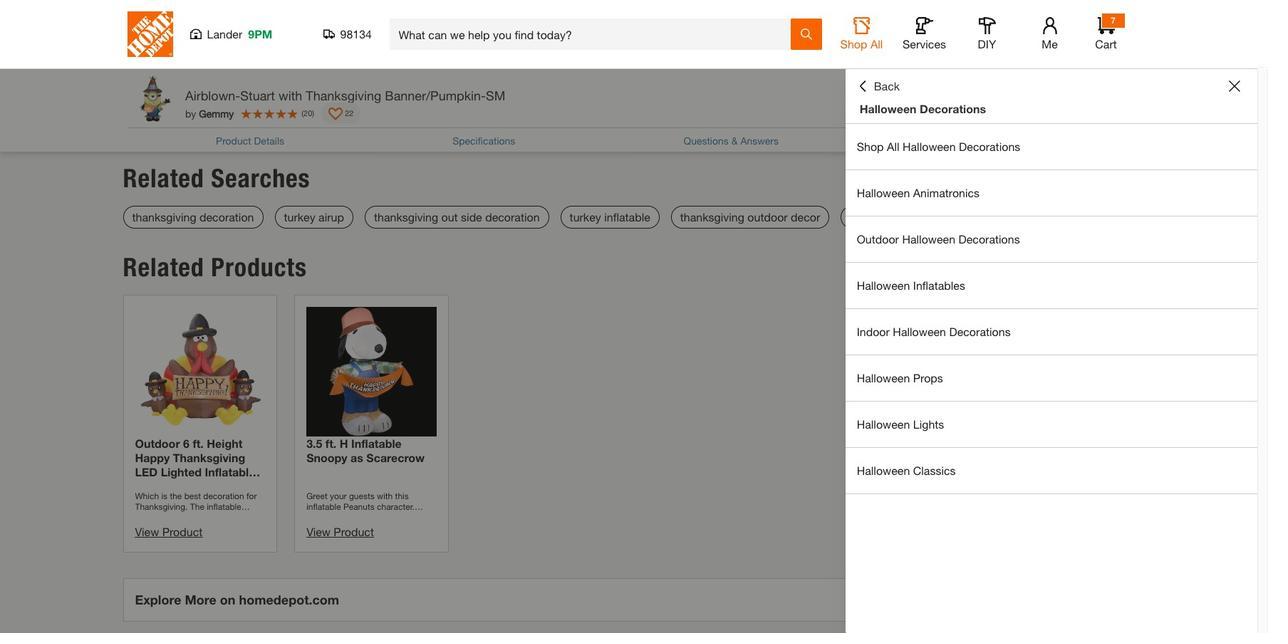 Task type: describe. For each thing, give the bounding box(es) containing it.
2.0ah
[[730, 50, 756, 62]]

reviews
[[994, 135, 1031, 147]]

next slide image
[[1106, 120, 1118, 132]]

and
[[720, 65, 737, 77]]

top button
[[1108, 68, 1140, 100]]

inflatable inside 3.5 ft. h inflatable snoopy as scarecrow
[[351, 437, 402, 451]]

stuart
[[240, 88, 275, 103]]

in. right 48
[[1035, 20, 1046, 32]]

halloween animatronics link
[[846, 170, 1258, 216]]

drawer close image
[[1229, 81, 1241, 92]]

latte
[[1029, 50, 1051, 62]]

white
[[356, 50, 382, 62]]

halloween inflatables
[[857, 279, 966, 292]]

thanksgiving decoration
[[132, 210, 254, 224]]

cabinet
[[476, 50, 511, 62]]

cart 7
[[1096, 15, 1117, 51]]

fairy
[[413, 50, 434, 62]]

disposal,
[[813, 35, 854, 47]]

72
[[476, 65, 488, 77]]

advanced
[[857, 35, 902, 47]]

evolution
[[813, 20, 854, 32]]

collection
[[1068, 6, 1116, 18]]

view product for led
[[135, 525, 203, 539]]

thanksgiving blow up link
[[841, 206, 968, 229]]

product for outdoor 6 ft. height happy thanksgiving led lighted inflatable turkey family
[[162, 525, 203, 539]]

food
[[813, 65, 836, 77]]

single
[[1018, 35, 1046, 47]]

customer reviews
[[947, 135, 1031, 147]]

turkey airup
[[284, 210, 344, 224]]

98134 button
[[323, 27, 372, 41]]

What can we help you find today? search field
[[399, 19, 790, 49]]

( 20 )
[[302, 108, 314, 117]]

shop for shop all halloween decorations
[[857, 140, 884, 153]]

shop all halloween decorations
[[857, 140, 1021, 153]]

answers
[[741, 135, 779, 147]]

turkey
[[135, 480, 171, 493]]

thanksgiving decoration link
[[123, 206, 263, 229]]

ft. inside outdoor 6 ft. height happy thanksgiving led lighted inflatable turkey family
[[193, 437, 204, 451]]

ready-to-assemble 24-gauge steel freestanding garage cabinet in black (30.5 in. w x 72 in. h x 18.3 in. d)
[[476, 20, 613, 77]]

view product link for scarecrow
[[307, 525, 374, 539]]

snoopy
[[307, 451, 348, 465]]

shop all button
[[839, 17, 885, 51]]

sink
[[1048, 35, 1068, 47]]

h inside "home decorators collection sonoma 48 in. w x 22 in. d x 34 in. h single sink bath vanity in almond latte with carrara marble top"
[[1008, 35, 1015, 47]]

hp
[[888, 20, 902, 32]]

halloween for inflatables
[[857, 279, 910, 292]]

turkey inflatable link
[[561, 206, 660, 229]]

in. right '72'
[[490, 65, 501, 77]]

d)
[[557, 65, 567, 77]]

blow
[[918, 210, 942, 224]]

questions
[[684, 135, 729, 147]]

by gemmy
[[185, 107, 234, 119]]

x down what can we help you find today? search field
[[602, 50, 607, 62]]

x left 7
[[1105, 20, 1110, 32]]

diy button
[[965, 17, 1010, 51]]

h inside 3.5 ft. h inflatable snoopy as scarecrow
[[340, 437, 348, 451]]

halloween props
[[857, 371, 944, 385]]

all for shop all
[[871, 37, 883, 51]]

feedback link image
[[1249, 241, 1269, 318]]

9pm
[[248, 27, 273, 41]]

home decorators collection sonoma 48 in. w x 22 in. d x 34 in. h single sink bath vanity in almond latte with carrara marble top
[[981, 6, 1121, 77]]

halloween classics
[[857, 464, 956, 478]]

thanksgiving outdoor decor
[[681, 210, 821, 224]]

back
[[874, 79, 900, 93]]

thanksgiving outdoor decor link
[[671, 206, 830, 229]]

43
[[201, 61, 210, 70]]

steel
[[476, 35, 499, 47]]

ships
[[140, 20, 165, 32]]

1 horizontal spatial 1
[[1075, 118, 1082, 133]]

lithium-
[[719, 20, 756, 32]]

outdoor halloween decorations link
[[846, 217, 1258, 262]]

thanksgiving for thanksgiving blow up
[[850, 210, 915, 224]]

1 decoration from the left
[[200, 210, 254, 224]]

related products
[[123, 252, 307, 283]]

6
[[183, 437, 190, 451]]

thanksgiving out side decoration
[[374, 210, 540, 224]]

lander
[[207, 27, 243, 41]]

related searches
[[123, 163, 310, 194]]

shop all
[[841, 37, 883, 51]]

accents
[[339, 6, 378, 18]]

volt
[[700, 20, 716, 32]]

kit
[[694, 50, 706, 62]]

thanksgiving for thanksgiving out side decoration
[[374, 210, 438, 224]]

turkey for turkey inflatable
[[570, 210, 601, 224]]

inflatable inside outdoor 6 ft. height happy thanksgiving led lighted inflatable turkey family
[[205, 466, 255, 479]]

&
[[732, 135, 738, 147]]

related for related products
[[123, 252, 204, 283]]

to-
[[509, 20, 522, 32]]

48
[[1021, 20, 1032, 32]]

product for 3.5 ft. h inflatable snoopy as scarecrow
[[334, 525, 374, 539]]

/
[[1082, 118, 1087, 133]]

specifications
[[453, 135, 516, 147]]

7
[[1111, 15, 1116, 26]]

classics
[[914, 464, 956, 478]]

side
[[461, 210, 482, 224]]

1 horizontal spatial )
[[312, 108, 314, 117]]

cart
[[1096, 37, 1117, 51]]

animatronics
[[914, 186, 980, 200]]

this is the first slide image
[[1051, 120, 1062, 132]]

2 vertical spatial (
[[302, 108, 304, 117]]

w inside "ready-to-assemble 24-gauge steel freestanding garage cabinet in black (30.5 in. w x 72 in. h x 18.3 in. d)"
[[590, 50, 600, 62]]

outdoor for outdoor halloween decorations
[[857, 232, 899, 246]]

( for 1
[[872, 76, 874, 85]]

halloween decorations
[[860, 102, 986, 115]]

garage
[[563, 35, 595, 47]]

halloween for animatronics
[[857, 186, 910, 200]]

turkey inflatable
[[570, 210, 651, 224]]

garbage
[[905, 20, 943, 32]]

products
[[211, 252, 307, 283]]

halloween inflatables link
[[846, 263, 1258, 309]]

home for 9
[[308, 6, 337, 18]]

diy
[[978, 37, 997, 51]]

compact
[[687, 35, 728, 47]]

(30.5
[[552, 50, 574, 62]]

christmas
[[346, 35, 392, 47]]

with inside home accents holiday 9 ft. pre-lit led westwood fir artificial christmas tree with 800 warm white micro fairy lights
[[416, 35, 434, 47]]

) for 1
[[891, 76, 893, 85]]

inflatables
[[914, 279, 966, 292]]

18.3
[[522, 65, 541, 77]]

warm
[[328, 50, 354, 62]]

view for 3.5 ft. h inflatable snoopy as scarecrow
[[307, 525, 331, 539]]

ft. inside 3.5 ft. h inflatable snoopy as scarecrow
[[326, 437, 337, 451]]

ez
[[935, 35, 947, 47]]

( for wheel
[[199, 61, 201, 70]]

atomic
[[645, 20, 682, 32]]



Task type: locate. For each thing, give the bounding box(es) containing it.
4 thanksgiving from the left
[[850, 210, 915, 224]]

1 horizontal spatial w
[[1048, 20, 1058, 32]]

me
[[1042, 37, 1058, 51]]

0 vertical spatial shop
[[841, 37, 868, 51]]

outdoor inside outdoor 6 ft. height happy thanksgiving led lighted inflatable turkey family
[[135, 437, 180, 451]]

d
[[1095, 20, 1103, 32]]

0 horizontal spatial led
[[135, 466, 158, 479]]

1 home from the left
[[308, 6, 337, 18]]

2 vertical spatial h
[[340, 437, 348, 451]]

outdoor up happy
[[135, 437, 180, 451]]

home up sonoma
[[981, 6, 1009, 18]]

20-
[[685, 20, 700, 32]]

inflatable down height
[[205, 466, 255, 479]]

led inside home accents holiday 9 ft. pre-lit led westwood fir artificial christmas tree with 800 warm white micro fairy lights
[[361, 20, 379, 32]]

lights
[[308, 65, 335, 77], [914, 418, 945, 431]]

bath
[[1071, 35, 1092, 47]]

decorators
[[1012, 6, 1065, 18]]

product image image
[[132, 76, 178, 122]]

shop inside shop all button
[[841, 37, 868, 51]]

( up airblown-
[[199, 61, 201, 70]]

ion
[[756, 20, 770, 32]]

gorilla
[[140, 6, 171, 18]]

shop all halloween decorations link
[[846, 124, 1258, 170]]

2 view product link from the left
[[307, 525, 374, 539]]

0 vertical spatial (
[[199, 61, 201, 70]]

1 vertical spatial h
[[504, 65, 511, 77]]

freestanding
[[502, 35, 560, 47]]

halloween up the indoor
[[857, 279, 910, 292]]

0 vertical spatial related
[[123, 163, 204, 194]]

outdoor down thanksgiving blow up link
[[857, 232, 899, 246]]

1 inside insinkerator evolution 1hp, 1 hp garbage disposal, advanced series ez connect continuous feed food waste disposer
[[880, 20, 885, 32]]

family
[[174, 480, 210, 493]]

tree
[[395, 35, 413, 47]]

almond
[[992, 50, 1026, 62]]

1 view from the left
[[135, 525, 159, 539]]

h up the almond
[[1008, 35, 1015, 47]]

lights down "props"
[[914, 418, 945, 431]]

turkey for turkey airup
[[284, 210, 315, 224]]

halloween inside "link"
[[857, 279, 910, 292]]

customer reviews button
[[947, 133, 1031, 148], [947, 133, 1031, 148]]

ft.
[[317, 20, 325, 32], [193, 437, 204, 451], [326, 437, 337, 451]]

in. left d)
[[544, 65, 554, 77]]

led inside outdoor 6 ft. height happy thanksgiving led lighted inflatable turkey family
[[135, 466, 158, 479]]

1 horizontal spatial (
[[302, 108, 304, 117]]

) for wheel
[[210, 61, 212, 70]]

charger
[[682, 65, 717, 77]]

lit
[[347, 20, 358, 32]]

lights inside home accents holiday 9 ft. pre-lit led westwood fir artificial christmas tree with 800 warm white micro fairy lights
[[308, 65, 335, 77]]

1 vertical spatial w
[[590, 50, 600, 62]]

thanksgiving inside outdoor 6 ft. height happy thanksgiving led lighted inflatable turkey family
[[173, 451, 245, 465]]

1 vertical spatial all
[[887, 140, 900, 153]]

thanksgiving down halloween animatronics
[[850, 210, 915, 224]]

1 horizontal spatial in
[[981, 50, 989, 62]]

outdoor for outdoor 6 ft. height happy thanksgiving led lighted inflatable turkey family
[[135, 437, 180, 451]]

3.5 ft. h inflatable snoopy as scarecrow link
[[307, 307, 437, 480]]

0 vertical spatial )
[[210, 61, 212, 70]]

halloween down halloween props on the right bottom
[[857, 418, 910, 431]]

related
[[123, 163, 204, 194], [123, 252, 204, 283]]

home for sonoma
[[981, 6, 1009, 18]]

halloween down back
[[860, 102, 917, 115]]

wheel
[[168, 20, 196, 32]]

thanksgiving left out
[[374, 210, 438, 224]]

carrara
[[1075, 50, 1109, 62]]

1 vertical spatial related
[[123, 252, 204, 283]]

1 vertical spatial inflatable
[[205, 466, 255, 479]]

2 decoration from the left
[[485, 210, 540, 224]]

0 horizontal spatial home
[[308, 6, 337, 18]]

halloween down the halloween decorations
[[903, 140, 956, 153]]

micro
[[385, 50, 410, 62]]

thanksgiving down height
[[173, 451, 245, 465]]

in. right 34
[[995, 35, 1005, 47]]

0 horizontal spatial thanksgiving
[[173, 451, 245, 465]]

turkey airup link
[[275, 206, 353, 229]]

home accents holiday 9 ft. pre-lit led westwood fir artificial christmas tree with 800 warm white micro fairy lights
[[308, 6, 443, 77]]

halloween for classics
[[857, 464, 910, 478]]

me button
[[1027, 17, 1073, 51]]

x left the '18.3'
[[514, 65, 519, 77]]

view product link for led
[[135, 525, 203, 539]]

0 horizontal spatial all
[[871, 37, 883, 51]]

2 home from the left
[[981, 6, 1009, 18]]

shop down back button
[[857, 140, 884, 153]]

thanksgiving down related searches
[[132, 210, 196, 224]]

ft. inside home accents holiday 9 ft. pre-lit led westwood fir artificial christmas tree with 800 warm white micro fairy lights
[[317, 20, 325, 32]]

1 horizontal spatial thanksgiving
[[306, 88, 382, 103]]

1 horizontal spatial inflatable
[[351, 437, 402, 451]]

led
[[361, 20, 379, 32], [135, 466, 158, 479]]

1 vertical spatial lights
[[914, 418, 945, 431]]

0 horizontal spatial (
[[199, 61, 201, 70]]

with down 'sink'
[[1054, 50, 1073, 62]]

0 horizontal spatial view product link
[[135, 525, 203, 539]]

0 vertical spatial lights
[[308, 65, 335, 77]]

1 thanksgiving from the left
[[132, 210, 196, 224]]

height
[[207, 437, 243, 451]]

indoor halloween decorations link
[[846, 309, 1258, 355]]

0 vertical spatial 1
[[880, 20, 885, 32]]

0 vertical spatial h
[[1008, 35, 1015, 47]]

h down cabinet
[[504, 65, 511, 77]]

0 horizontal spatial in
[[514, 50, 522, 62]]

h up snoopy
[[340, 437, 348, 451]]

1 / 2
[[1075, 118, 1094, 133]]

1 vertical spatial led
[[135, 466, 158, 479]]

1 view product from the left
[[135, 525, 203, 539]]

in. inside the atomic 20-volt lithium-ion cordless compact 1/2 in. drill/driver kit with 2.0ah battery, charger and bag
[[748, 35, 759, 47]]

1 left hp
[[880, 20, 885, 32]]

led up christmas
[[361, 20, 379, 32]]

home inside "home decorators collection sonoma 48 in. w x 22 in. d x 34 in. h single sink bath vanity in almond latte with carrara marble top"
[[981, 6, 1009, 18]]

menu
[[846, 124, 1258, 495]]

x left "22"
[[1060, 20, 1066, 32]]

0 horizontal spatial turkey
[[284, 210, 315, 224]]

decoration down related searches
[[200, 210, 254, 224]]

1 horizontal spatial outdoor
[[857, 232, 899, 246]]

w down what can we help you find today? search field
[[590, 50, 600, 62]]

1 horizontal spatial all
[[887, 140, 900, 153]]

ft. right 9
[[317, 20, 325, 32]]

0 horizontal spatial w
[[590, 50, 600, 62]]

1 vertical spatial )
[[891, 76, 893, 85]]

shop for shop all
[[841, 37, 868, 51]]

menu containing shop all halloween decorations
[[846, 124, 1258, 495]]

with up ( 20 )
[[279, 88, 302, 103]]

lighted
[[161, 466, 202, 479]]

1 horizontal spatial home
[[981, 6, 1009, 18]]

in. left d
[[1082, 20, 1093, 32]]

led down happy
[[135, 466, 158, 479]]

0 vertical spatial led
[[361, 20, 379, 32]]

1 horizontal spatial led
[[361, 20, 379, 32]]

related for related searches
[[123, 163, 204, 194]]

0 horizontal spatial )
[[210, 61, 212, 70]]

decorations
[[920, 102, 986, 115], [959, 140, 1021, 153], [959, 232, 1020, 246], [950, 325, 1011, 339]]

out
[[442, 210, 458, 224]]

1 horizontal spatial decoration
[[485, 210, 540, 224]]

halloween
[[860, 102, 917, 115], [903, 140, 956, 153], [857, 186, 910, 200], [903, 232, 956, 246], [857, 279, 910, 292], [893, 325, 946, 339], [857, 371, 910, 385], [857, 418, 910, 431], [857, 464, 910, 478]]

thanksgiving left the outdoor
[[681, 210, 745, 224]]

2 in from the left
[[981, 50, 989, 62]]

product details
[[216, 135, 284, 147]]

related up thanksgiving decoration
[[123, 163, 204, 194]]

22
[[1068, 20, 1079, 32]]

halloween right the indoor
[[893, 325, 946, 339]]

series
[[905, 35, 932, 47]]

halloween for props
[[857, 371, 910, 385]]

view for outdoor 6 ft. height happy thanksgiving led lighted inflatable turkey family
[[135, 525, 159, 539]]

airup
[[319, 210, 344, 224]]

( down airblown-stuart with thanksgiving banner/pumpkin-sm
[[302, 108, 304, 117]]

34
[[981, 35, 992, 47]]

westwood
[[382, 20, 429, 32]]

home inside home accents holiday 9 ft. pre-lit led westwood fir artificial christmas tree with 800 warm white micro fairy lights
[[308, 6, 337, 18]]

0 horizontal spatial view product
[[135, 525, 203, 539]]

2 thanksgiving from the left
[[374, 210, 438, 224]]

in. down garage
[[577, 50, 588, 62]]

2 horizontal spatial h
[[1008, 35, 1015, 47]]

turkey left inflatable
[[570, 210, 601, 224]]

shop inside shop all halloween decorations link
[[857, 140, 884, 153]]

1 horizontal spatial view product link
[[307, 525, 374, 539]]

0 horizontal spatial outdoor
[[135, 437, 180, 451]]

with
[[416, 35, 434, 47], [709, 50, 727, 62], [1054, 50, 1073, 62], [279, 88, 302, 103]]

sonoma
[[981, 20, 1018, 32]]

halloween down blow
[[903, 232, 956, 246]]

( left back
[[872, 76, 874, 85]]

0 vertical spatial all
[[871, 37, 883, 51]]

2
[[1087, 118, 1094, 133]]

1 vertical spatial (
[[872, 76, 874, 85]]

1 turkey from the left
[[284, 210, 315, 224]]

1 vertical spatial 1
[[1075, 118, 1082, 133]]

2 view from the left
[[307, 525, 331, 539]]

1 horizontal spatial view
[[307, 525, 331, 539]]

2 horizontal spatial )
[[891, 76, 893, 85]]

2 horizontal spatial product
[[334, 525, 374, 539]]

x
[[1060, 20, 1066, 32], [1105, 20, 1110, 32], [602, 50, 607, 62], [514, 65, 519, 77]]

thanksgiving
[[306, 88, 382, 103], [173, 451, 245, 465]]

all inside button
[[871, 37, 883, 51]]

1 view product link from the left
[[135, 525, 203, 539]]

( 43 )
[[199, 61, 212, 70]]

fir
[[432, 20, 443, 32]]

thanksgiving
[[132, 210, 196, 224], [374, 210, 438, 224], [681, 210, 745, 224], [850, 210, 915, 224]]

black
[[524, 50, 549, 62]]

3.5 ft. h inflatable snoopy as scarecrow
[[307, 437, 425, 465]]

ft. up snoopy
[[326, 437, 337, 451]]

0 horizontal spatial product
[[162, 525, 203, 539]]

with up fairy
[[416, 35, 434, 47]]

1 related from the top
[[123, 163, 204, 194]]

1 horizontal spatial product
[[216, 135, 251, 147]]

in inside "ready-to-assemble 24-gauge steel freestanding garage cabinet in black (30.5 in. w x 72 in. h x 18.3 in. d)"
[[514, 50, 522, 62]]

marble
[[981, 65, 1012, 77]]

gemmy
[[199, 107, 234, 119]]

product
[[216, 135, 251, 147], [162, 525, 203, 539], [334, 525, 374, 539]]

0 horizontal spatial lights
[[308, 65, 335, 77]]

1 left 2
[[1075, 118, 1082, 133]]

continuous
[[853, 50, 905, 62]]

with inside "home decorators collection sonoma 48 in. w x 22 in. d x 34 in. h single sink bath vanity in almond latte with carrara marble top"
[[1054, 50, 1073, 62]]

in left black in the top of the page
[[514, 50, 522, 62]]

1 horizontal spatial h
[[504, 65, 511, 77]]

0 horizontal spatial h
[[340, 437, 348, 451]]

24-
[[568, 20, 583, 32]]

lights down 800
[[308, 65, 335, 77]]

0 vertical spatial inflatable
[[351, 437, 402, 451]]

insinkerator evolution 1hp, 1 hp garbage disposal, advanced series ez connect continuous feed food waste disposer
[[813, 6, 947, 77]]

home up 9
[[308, 6, 337, 18]]

with right kit
[[709, 50, 727, 62]]

1 vertical spatial outdoor
[[135, 437, 180, 451]]

halloween for decorations
[[860, 102, 917, 115]]

decor
[[791, 210, 821, 224]]

happy
[[135, 451, 170, 465]]

1 horizontal spatial turkey
[[570, 210, 601, 224]]

drill/driver
[[645, 50, 691, 62]]

1571
[[874, 76, 891, 85]]

all for shop all halloween decorations
[[887, 140, 900, 153]]

h
[[1008, 35, 1015, 47], [504, 65, 511, 77], [340, 437, 348, 451]]

atomic 20-volt lithium-ion cordless compact 1/2 in. drill/driver kit with 2.0ah battery, charger and bag
[[645, 20, 770, 77]]

outdoor 6 ft. height happy thanksgiving led lighted inflatable turkey family image
[[135, 307, 265, 437]]

decoration right side
[[485, 210, 540, 224]]

1 vertical spatial thanksgiving
[[173, 451, 245, 465]]

halloween for lights
[[857, 418, 910, 431]]

w inside "home decorators collection sonoma 48 in. w x 22 in. d x 34 in. h single sink bath vanity in almond latte with carrara marble top"
[[1048, 20, 1058, 32]]

ft. right 6
[[193, 437, 204, 451]]

thanksgiving blow up
[[850, 210, 959, 224]]

view product for scarecrow
[[307, 525, 374, 539]]

1 horizontal spatial view product
[[307, 525, 374, 539]]

0 horizontal spatial inflatable
[[205, 466, 255, 479]]

with inside the atomic 20-volt lithium-ion cordless compact 1/2 in. drill/driver kit with 2.0ah battery, charger and bag
[[709, 50, 727, 62]]

3.5 ft. h inflatable snoopy as scarecrow image
[[307, 307, 437, 437]]

in down 34
[[981, 50, 989, 62]]

turkey
[[284, 210, 315, 224], [570, 210, 601, 224]]

1 horizontal spatial lights
[[914, 418, 945, 431]]

halloween lights link
[[846, 402, 1258, 448]]

details
[[254, 135, 284, 147]]

w
[[1048, 20, 1058, 32], [590, 50, 600, 62]]

halloween down halloween lights
[[857, 464, 910, 478]]

w up 'sink'
[[1048, 20, 1058, 32]]

thanksgiving for thanksgiving outdoor decor
[[681, 210, 745, 224]]

0 horizontal spatial view
[[135, 525, 159, 539]]

gauge
[[583, 20, 613, 32]]

0 horizontal spatial decoration
[[200, 210, 254, 224]]

questions & answers button
[[684, 133, 779, 148], [684, 133, 779, 148]]

2 turkey from the left
[[570, 210, 601, 224]]

outdoor
[[748, 210, 788, 224]]

view product
[[135, 525, 203, 539], [307, 525, 374, 539]]

halloween up thanksgiving blow up
[[857, 186, 910, 200]]

0 vertical spatial w
[[1048, 20, 1058, 32]]

turkey left airup
[[284, 210, 315, 224]]

up
[[946, 210, 959, 224]]

halloween left "props"
[[857, 371, 910, 385]]

inflatable up scarecrow at the bottom
[[351, 437, 402, 451]]

0 vertical spatial thanksgiving
[[306, 88, 382, 103]]

1 vertical spatial shop
[[857, 140, 884, 153]]

h inside "ready-to-assemble 24-gauge steel freestanding garage cabinet in black (30.5 in. w x 72 in. h x 18.3 in. d)"
[[504, 65, 511, 77]]

thanksgiving for thanksgiving decoration
[[132, 210, 196, 224]]

in. right 1/2
[[748, 35, 759, 47]]

related down thanksgiving decoration link
[[123, 252, 204, 283]]

shop down 1hp,
[[841, 37, 868, 51]]

2 horizontal spatial (
[[872, 76, 874, 85]]

0 vertical spatial outdoor
[[857, 232, 899, 246]]

3 thanksgiving from the left
[[681, 210, 745, 224]]

product details button
[[216, 133, 284, 148], [216, 133, 284, 148]]

2 related from the top
[[123, 252, 204, 283]]

20
[[304, 108, 312, 117]]

in inside "home decorators collection sonoma 48 in. w x 22 in. d x 34 in. h single sink bath vanity in almond latte with carrara marble top"
[[981, 50, 989, 62]]

2 view product from the left
[[307, 525, 374, 539]]

thanksgiving up ( 20 )
[[306, 88, 382, 103]]

2 vertical spatial )
[[312, 108, 314, 117]]

the home depot logo image
[[127, 11, 173, 57]]

halloween lights
[[857, 418, 945, 431]]

1 in from the left
[[514, 50, 522, 62]]

0 horizontal spatial 1
[[880, 20, 885, 32]]

outdoor 6 ft. height happy thanksgiving led lighted inflatable turkey family
[[135, 437, 255, 493]]

scarecrow
[[367, 451, 425, 465]]



Task type: vqa. For each thing, say whether or not it's contained in the screenshot.
ATOMIC 20-Volt Lithium-Ion Cordless Compact 1/2 in. Drill/Driver Kit with 2.0Ah Battery, Charger and Bag
yes



